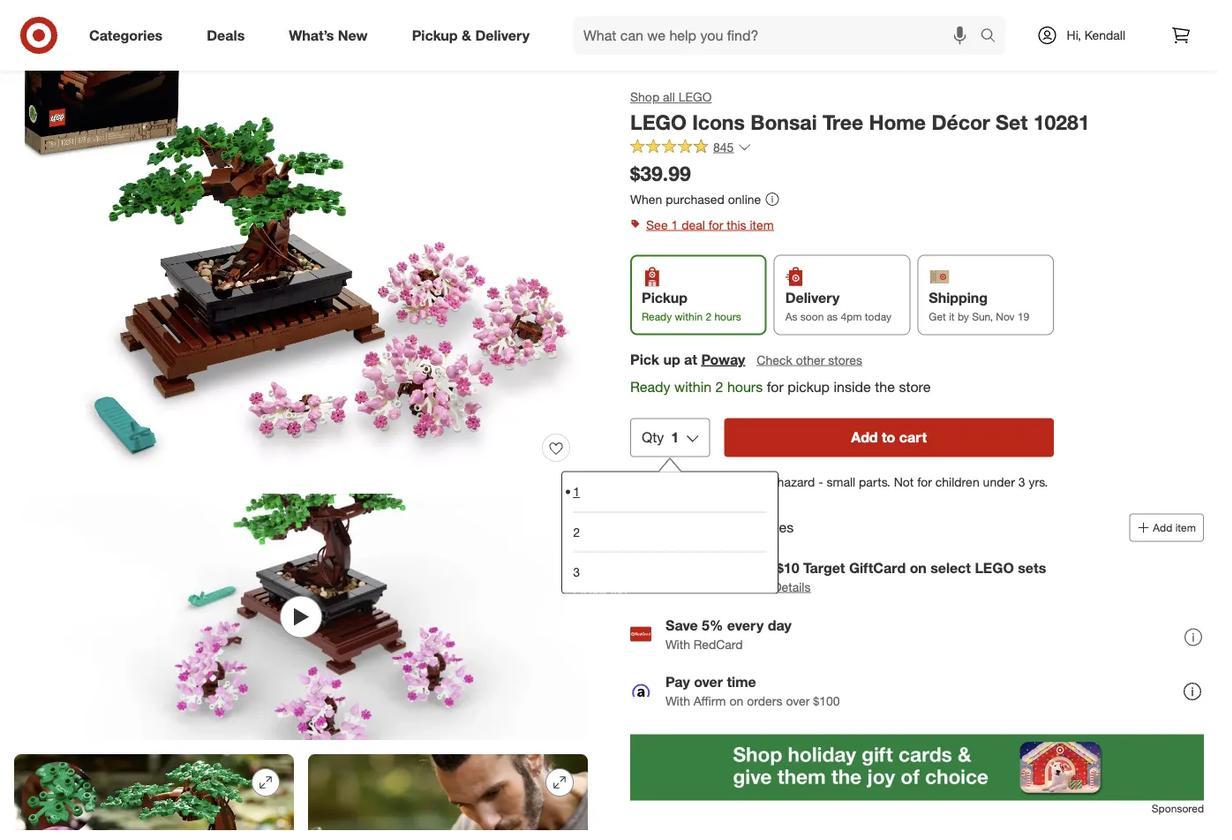 Task type: locate. For each thing, give the bounding box(es) containing it.
as
[[786, 310, 798, 323]]

tree
[[823, 110, 864, 134]]

1 vertical spatial pickup
[[642, 289, 688, 306]]

∙
[[766, 579, 769, 594]]

0 vertical spatial ready
[[642, 310, 672, 323]]

1 horizontal spatial 2
[[706, 310, 712, 323]]

1 horizontal spatial delivery
[[786, 289, 840, 306]]

1 horizontal spatial store
[[899, 378, 931, 395]]

store right the
[[899, 378, 931, 395]]

spend $50 get a $10 target giftcard on select lego sets in-store or online ∙ details
[[666, 559, 1047, 594]]

0 vertical spatial hours
[[715, 310, 742, 323]]

within inside pickup ready within 2 hours
[[675, 310, 703, 323]]

categories
[[89, 27, 163, 44]]

online
[[727, 579, 762, 594]]

qty
[[642, 429, 665, 446]]

0 vertical spatial on
[[910, 559, 927, 577]]

with down save
[[666, 637, 691, 652]]

2 horizontal spatial 2
[[716, 378, 724, 395]]

0 horizontal spatial pickup
[[412, 27, 458, 44]]

lego down the all
[[631, 110, 687, 134]]

choking
[[731, 474, 774, 489]]

soon
[[801, 310, 824, 323]]

pickup up up
[[642, 289, 688, 306]]

poway button
[[702, 349, 746, 370]]

1 within from the top
[[675, 310, 703, 323]]

add to cart button
[[724, 418, 1055, 457]]

shop
[[631, 89, 660, 105]]

1 horizontal spatial item
[[1176, 521, 1197, 534]]

check other stores
[[757, 352, 863, 367]]

pickup
[[412, 27, 458, 44], [642, 289, 688, 306]]

0 horizontal spatial delivery
[[476, 27, 530, 44]]

0 vertical spatial over
[[694, 673, 723, 690]]

1 with from the top
[[666, 637, 691, 652]]

hours down poway button
[[728, 378, 763, 395]]

search button
[[973, 16, 1015, 58]]

0 vertical spatial 3
[[1019, 474, 1026, 489]]

1 vertical spatial ready
[[631, 378, 671, 395]]

0 vertical spatial within
[[675, 310, 703, 323]]

set
[[996, 110, 1028, 134]]

pickup inside pickup & delivery link
[[412, 27, 458, 44]]

affirm
[[694, 693, 726, 709]]

pickup left &
[[412, 27, 458, 44]]

0 vertical spatial 1
[[672, 217, 679, 232]]

what's new
[[289, 27, 368, 44]]

over
[[694, 673, 723, 690], [786, 693, 810, 709]]

1 vertical spatial item
[[1176, 521, 1197, 534]]

0 horizontal spatial 3
[[573, 564, 580, 579]]

1 vertical spatial add
[[1154, 521, 1173, 534]]

1 horizontal spatial over
[[786, 693, 810, 709]]

over left $100
[[786, 693, 810, 709]]

1 vertical spatial delivery
[[786, 289, 840, 306]]

What can we help you find? suggestions appear below search field
[[573, 16, 985, 55]]

stores
[[829, 352, 863, 367]]

select
[[931, 559, 971, 577]]

sponsored
[[1152, 802, 1205, 815]]

for right eligible
[[715, 519, 732, 536]]

1 horizontal spatial on
[[910, 559, 927, 577]]

cart
[[900, 429, 927, 446]]

add
[[852, 429, 878, 446], [1154, 521, 1173, 534]]

1 vertical spatial store
[[681, 579, 709, 594]]

purchased
[[666, 191, 725, 207]]

pick up at poway
[[631, 351, 746, 368]]

get
[[740, 559, 761, 577]]

item
[[750, 217, 774, 232], [1176, 521, 1197, 534]]

within
[[675, 310, 703, 323], [675, 378, 712, 395]]

hours
[[715, 310, 742, 323], [728, 378, 763, 395]]

2 vertical spatial lego
[[975, 559, 1015, 577]]

$39.99
[[631, 161, 691, 186]]

1 vertical spatial within
[[675, 378, 712, 395]]

store inside spend $50 get a $10 target giftcard on select lego sets in-store or online ∙ details
[[681, 579, 709, 594]]

2
[[706, 310, 712, 323], [716, 378, 724, 395], [573, 524, 580, 540]]

hours up poway
[[715, 310, 742, 323]]

get
[[929, 310, 947, 323]]

on left the "select"
[[910, 559, 927, 577]]

pickup for ready
[[642, 289, 688, 306]]

1 vertical spatial on
[[730, 693, 744, 709]]

1
[[672, 217, 679, 232], [672, 429, 679, 446], [573, 484, 580, 499]]

kendall
[[1085, 27, 1126, 43]]

delivery right &
[[476, 27, 530, 44]]

by
[[958, 310, 970, 323]]

2 with from the top
[[666, 693, 691, 709]]

0 vertical spatial pickup
[[412, 27, 458, 44]]

over up affirm
[[694, 673, 723, 690]]

pickup inside pickup ready within 2 hours
[[642, 289, 688, 306]]

check other stores button
[[756, 350, 864, 370]]

1 horizontal spatial pickup
[[642, 289, 688, 306]]

to
[[882, 429, 896, 446]]

0 vertical spatial 2
[[706, 310, 712, 323]]

1 vertical spatial 1
[[672, 429, 679, 446]]

add item button
[[1130, 514, 1205, 542]]

ready up pick
[[642, 310, 672, 323]]

home
[[870, 110, 927, 134]]

hazard
[[778, 474, 815, 489]]

nov
[[997, 310, 1015, 323]]

qty 1
[[642, 429, 679, 446]]

spend
[[666, 559, 709, 577]]

1 vertical spatial 3
[[573, 564, 580, 579]]

1 vertical spatial lego
[[631, 110, 687, 134]]

target
[[804, 559, 846, 577]]

at
[[685, 351, 698, 368]]

1 horizontal spatial 3
[[1019, 474, 1026, 489]]

0 vertical spatial with
[[666, 637, 691, 652]]

categories link
[[74, 16, 185, 55]]

0 vertical spatial delivery
[[476, 27, 530, 44]]

deal
[[682, 217, 705, 232]]

0 horizontal spatial add
[[852, 429, 878, 446]]

delivery
[[476, 27, 530, 44], [786, 289, 840, 306]]

add for add to cart
[[852, 429, 878, 446]]

see 1 deal for this item
[[647, 217, 774, 232]]

delivery as soon as 4pm today
[[786, 289, 892, 323]]

0 horizontal spatial item
[[750, 217, 774, 232]]

0 horizontal spatial store
[[681, 579, 709, 594]]

store down spend
[[681, 579, 709, 594]]

orders
[[747, 693, 783, 709]]

children
[[936, 474, 980, 489]]

deals
[[207, 27, 245, 44]]

lego icons bonsai tree home d&#233;cor set 10281, 2 of 16, play video image
[[14, 494, 588, 740]]

ready down pick
[[631, 378, 671, 395]]

2 vertical spatial 2
[[573, 524, 580, 540]]

lego left sets
[[975, 559, 1015, 577]]

within down at
[[675, 378, 712, 395]]

1 vertical spatial with
[[666, 693, 691, 709]]

yrs.
[[1029, 474, 1049, 489]]

2 vertical spatial 1
[[573, 484, 580, 499]]

lego right the all
[[679, 89, 712, 105]]

0 vertical spatial add
[[852, 429, 878, 446]]

1 horizontal spatial add
[[1154, 521, 1173, 534]]

with
[[666, 637, 691, 652], [666, 693, 691, 709]]

on down the time
[[730, 693, 744, 709]]

0 vertical spatial item
[[750, 217, 774, 232]]

within up pick up at poway
[[675, 310, 703, 323]]

for down "check"
[[767, 378, 784, 395]]

eligible
[[666, 519, 711, 536]]

with down pay
[[666, 693, 691, 709]]

on
[[910, 559, 927, 577], [730, 693, 744, 709]]

as
[[827, 310, 838, 323]]

0 horizontal spatial on
[[730, 693, 744, 709]]

delivery up soon
[[786, 289, 840, 306]]

0 horizontal spatial 2
[[573, 524, 580, 540]]



Task type: describe. For each thing, give the bounding box(es) containing it.
5%
[[702, 616, 724, 634]]

details button
[[773, 577, 812, 597]]

warning:
[[666, 474, 727, 489]]

on inside the pay over time with affirm on orders over $100
[[730, 693, 744, 709]]

hi, kendall
[[1067, 27, 1126, 43]]

0 vertical spatial store
[[899, 378, 931, 395]]

see
[[647, 217, 668, 232]]

pickup & delivery link
[[397, 16, 552, 55]]

&
[[462, 27, 472, 44]]

1 for see
[[672, 217, 679, 232]]

2 inside pickup ready within 2 hours
[[706, 310, 712, 323]]

save
[[666, 616, 698, 634]]

poway
[[702, 351, 746, 368]]

up
[[664, 351, 681, 368]]

when
[[631, 191, 663, 207]]

this
[[727, 217, 747, 232]]

845 link
[[631, 138, 752, 159]]

hi,
[[1067, 27, 1082, 43]]

2 link
[[573, 512, 768, 551]]

item inside button
[[1176, 521, 1197, 534]]

under
[[984, 474, 1016, 489]]

not
[[894, 474, 914, 489]]

-
[[819, 474, 824, 489]]

every
[[728, 616, 764, 634]]

add for add item
[[1154, 521, 1173, 534]]

with inside the save 5% every day with redcard
[[666, 637, 691, 652]]

with inside the pay over time with affirm on orders over $100
[[666, 693, 691, 709]]

bonsai
[[751, 110, 817, 134]]

hours inside pickup ready within 2 hours
[[715, 310, 742, 323]]

lego inside spend $50 get a $10 target giftcard on select lego sets in-store or online ∙ details
[[975, 559, 1015, 577]]

add item
[[1154, 521, 1197, 534]]

giftcard
[[850, 559, 906, 577]]

day
[[768, 616, 792, 634]]

shipping get it by sun, nov 19
[[929, 289, 1030, 323]]

in-
[[666, 579, 681, 594]]

the
[[875, 378, 896, 395]]

on inside spend $50 get a $10 target giftcard on select lego sets in-store or online ∙ details
[[910, 559, 927, 577]]

new
[[338, 27, 368, 44]]

parts.
[[859, 474, 891, 489]]

advertisement region
[[631, 734, 1205, 801]]

pickup ready within 2 hours
[[642, 289, 742, 323]]

pay
[[666, 673, 690, 690]]

registries
[[736, 519, 794, 536]]

deals link
[[192, 16, 267, 55]]

3 link
[[573, 551, 768, 591]]

0 horizontal spatial over
[[694, 673, 723, 690]]

delivery inside "delivery as soon as 4pm today"
[[786, 289, 840, 306]]

spend $50 get a $10 target giftcard on select lego sets link
[[666, 559, 1047, 577]]

lego icons bonsai tree home d&#233;cor set 10281, 4 of 16 image
[[308, 754, 588, 831]]

$10
[[777, 559, 800, 577]]

4pm
[[841, 310, 862, 323]]

small
[[827, 474, 856, 489]]

icons
[[693, 110, 745, 134]]

1 vertical spatial over
[[786, 693, 810, 709]]

pay over time with affirm on orders over $100
[[666, 673, 840, 709]]

for left this
[[709, 217, 724, 232]]

eligible for registries
[[666, 519, 794, 536]]

$50
[[713, 559, 736, 577]]

ready within 2 hours for pickup inside the store
[[631, 378, 931, 395]]

ready inside pickup ready within 2 hours
[[642, 310, 672, 323]]

1 vertical spatial hours
[[728, 378, 763, 395]]

online
[[728, 191, 762, 207]]

for right not at the bottom right of page
[[918, 474, 933, 489]]

lego icons bonsai tree home d&#233;cor set 10281, 3 of 16 image
[[14, 754, 294, 831]]

$100
[[814, 693, 840, 709]]

décor
[[932, 110, 991, 134]]

details
[[773, 579, 811, 594]]

845
[[714, 139, 734, 155]]

sun,
[[973, 310, 994, 323]]

or
[[712, 579, 723, 594]]

when purchased online
[[631, 191, 762, 207]]

what's
[[289, 27, 334, 44]]

see 1 deal for this item link
[[631, 212, 1205, 237]]

pick
[[631, 351, 660, 368]]

add to cart
[[852, 429, 927, 446]]

shipping
[[929, 289, 988, 306]]

shop all lego lego icons bonsai tree home décor set 10281
[[631, 89, 1090, 134]]

pickup & delivery
[[412, 27, 530, 44]]

19
[[1018, 310, 1030, 323]]

1 link
[[573, 472, 768, 512]]

1 vertical spatial 2
[[716, 378, 724, 395]]

what's new link
[[274, 16, 390, 55]]

today
[[865, 310, 892, 323]]

other
[[796, 352, 825, 367]]

time
[[727, 673, 757, 690]]

1 for qty
[[672, 429, 679, 446]]

0 vertical spatial lego
[[679, 89, 712, 105]]

warning: choking hazard - small parts. not for children under 3 yrs.
[[666, 474, 1049, 489]]

redcard
[[694, 637, 743, 652]]

search
[[973, 28, 1015, 46]]

pickup for &
[[412, 27, 458, 44]]

lego icons bonsai tree home d&#233;cor set 10281, 1 of 16 image
[[14, 0, 588, 480]]

2 within from the top
[[675, 378, 712, 395]]

a
[[765, 559, 773, 577]]

inside
[[834, 378, 872, 395]]

pickup
[[788, 378, 830, 395]]

save 5% every day with redcard
[[666, 616, 792, 652]]



Task type: vqa. For each thing, say whether or not it's contained in the screenshot.
2 to the top
yes



